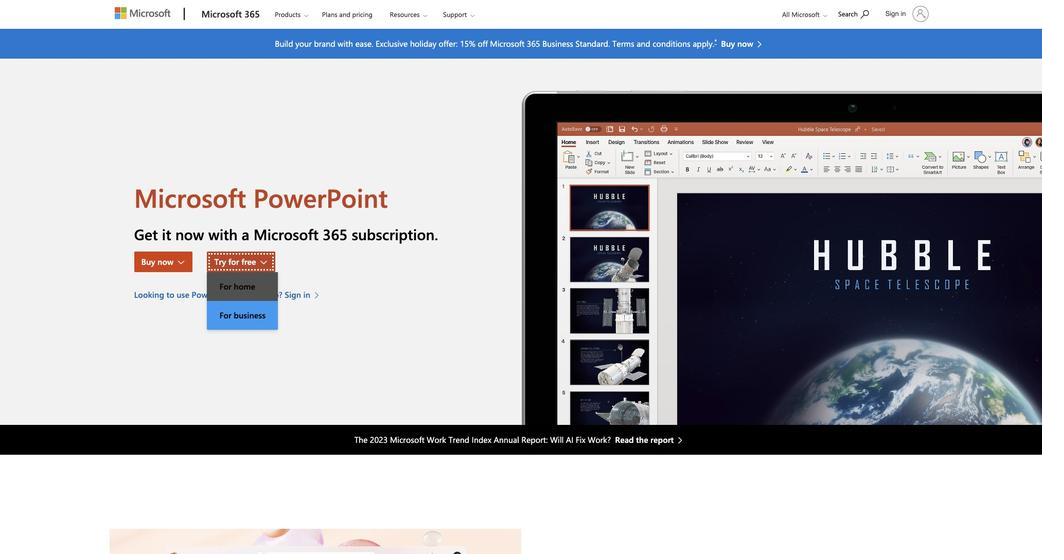 Task type: vqa. For each thing, say whether or not it's contained in the screenshot.
Why are software updates necessary?
no



Task type: describe. For each thing, give the bounding box(es) containing it.
15%
[[460, 38, 476, 49]]

business
[[543, 38, 574, 49]]

microsoft 365 link
[[196, 1, 265, 28]]

annual
[[494, 435, 520, 445]]

pricing
[[353, 10, 373, 19]]

brand
[[314, 38, 336, 49]]

1 horizontal spatial now
[[175, 225, 204, 244]]

1 vertical spatial powerpoint
[[192, 290, 235, 301]]

on
[[237, 290, 247, 301]]

ease.
[[356, 38, 374, 49]]

all microsoft button
[[775, 1, 833, 28]]

standard.
[[576, 38, 611, 49]]

support
[[443, 10, 467, 19]]

sign inside sign in link
[[886, 10, 900, 18]]

the 2023 microsoft work trend index annual report: will ai fix work? read the report
[[355, 435, 674, 445]]

exclusive
[[376, 38, 408, 49]]

buy now
[[141, 257, 174, 268]]

for home
[[220, 281, 255, 292]]

trend
[[449, 435, 470, 445]]

support button
[[435, 1, 483, 28]]

get
[[134, 225, 158, 244]]

offer:
[[439, 38, 458, 49]]

microsoft inside "build your brand with ease. exclusive holiday offer: 15% off microsoft 365 business standard. terms and conditions apply. * buy now"
[[490, 38, 525, 49]]

2023
[[370, 435, 388, 445]]

365 inside "build your brand with ease. exclusive holiday offer: 15% off microsoft 365 business standard. terms and conditions apply. * buy now"
[[527, 38, 541, 49]]

read the report link
[[616, 434, 688, 446]]

conditions
[[653, 38, 691, 49]]

plans and pricing
[[322, 10, 373, 19]]

get it now with a microsoft 365 subscription.
[[134, 225, 439, 244]]

try for free element
[[207, 273, 278, 330]]

0 horizontal spatial in
[[304, 290, 311, 301]]

now inside dropdown button
[[158, 257, 174, 268]]

holiday
[[410, 38, 437, 49]]

build your brand with ease. exclusive holiday offer: 15% off microsoft 365 business standard. terms and conditions apply. * buy now
[[275, 37, 754, 49]]

products button
[[266, 1, 317, 28]]

* link
[[715, 37, 718, 45]]

buy inside dropdown button
[[141, 257, 155, 268]]

work
[[427, 435, 447, 445]]

0 vertical spatial in
[[902, 10, 907, 18]]

search button
[[834, 2, 874, 25]]

with for a
[[208, 225, 238, 244]]

subscription.
[[352, 225, 439, 244]]

report:
[[522, 435, 548, 445]]

all microsoft
[[783, 10, 820, 19]]

index
[[472, 435, 492, 445]]

a
[[242, 225, 250, 244]]

and inside 'link'
[[340, 10, 351, 19]]

sign in
[[886, 10, 907, 18]]

plans and pricing link
[[318, 1, 378, 25]]

report
[[651, 435, 674, 445]]

for
[[229, 257, 239, 268]]

products
[[275, 10, 301, 19]]



Task type: locate. For each thing, give the bounding box(es) containing it.
0 vertical spatial 365
[[245, 8, 260, 20]]

now down it
[[158, 257, 174, 268]]

0 horizontal spatial the
[[249, 290, 261, 301]]

search
[[839, 9, 859, 18]]

buy now button
[[134, 252, 193, 273]]

resources
[[390, 10, 420, 19]]

sign right 'search' search box
[[886, 10, 900, 18]]

0 horizontal spatial buy
[[141, 257, 155, 268]]

now right * link
[[738, 38, 754, 49]]

1 vertical spatial in
[[304, 290, 311, 301]]

the right read
[[637, 435, 649, 445]]

terms
[[613, 38, 635, 49]]

looking to use powerpoint on the web? sign in link
[[134, 289, 325, 302]]

1 horizontal spatial powerpoint
[[253, 180, 388, 215]]

resources button
[[381, 1, 436, 28]]

powerpoint
[[253, 180, 388, 215], [192, 290, 235, 301]]

0 vertical spatial powerpoint
[[253, 180, 388, 215]]

and right terms
[[637, 38, 651, 49]]

buy inside "build your brand with ease. exclusive holiday offer: 15% off microsoft 365 business standard. terms and conditions apply. * buy now"
[[722, 38, 736, 49]]

it
[[162, 225, 171, 244]]

for for for home
[[220, 281, 232, 292]]

0 horizontal spatial 365
[[245, 8, 260, 20]]

now right it
[[175, 225, 204, 244]]

1 vertical spatial sign
[[285, 290, 301, 301]]

2 for from the top
[[220, 310, 232, 321]]

with
[[338, 38, 353, 49], [208, 225, 238, 244]]

microsoft inside dropdown button
[[792, 10, 820, 19]]

1 for from the top
[[220, 281, 232, 292]]

1 horizontal spatial in
[[902, 10, 907, 18]]

build
[[275, 38, 293, 49]]

for down looking to use powerpoint on the web? sign in link on the left bottom of the page
[[220, 310, 232, 321]]

buy right * link
[[722, 38, 736, 49]]

sign in link
[[880, 2, 934, 26]]

all
[[783, 10, 790, 19]]

buy down 'get'
[[141, 257, 155, 268]]

read
[[616, 435, 634, 445]]

in right "web?"
[[304, 290, 311, 301]]

now
[[738, 38, 754, 49], [175, 225, 204, 244], [158, 257, 174, 268]]

in right 'search' search box
[[902, 10, 907, 18]]

1 vertical spatial 365
[[527, 38, 541, 49]]

1 horizontal spatial and
[[637, 38, 651, 49]]

365 inside 'link'
[[245, 8, 260, 20]]

microsoft
[[202, 8, 242, 20], [792, 10, 820, 19], [490, 38, 525, 49], [134, 180, 246, 215], [254, 225, 319, 244], [390, 435, 425, 445]]

buy now link
[[722, 38, 768, 50]]

0 horizontal spatial now
[[158, 257, 174, 268]]

try for free
[[214, 257, 256, 268]]

for home link
[[207, 273, 278, 302]]

2 vertical spatial 365
[[323, 225, 348, 244]]

try for free button
[[207, 252, 275, 273]]

apply.
[[693, 38, 715, 49]]

with inside "build your brand with ease. exclusive holiday offer: 15% off microsoft 365 business standard. terms and conditions apply. * buy now"
[[338, 38, 353, 49]]

2 vertical spatial now
[[158, 257, 174, 268]]

1 horizontal spatial with
[[338, 38, 353, 49]]

your
[[296, 38, 312, 49]]

*
[[715, 37, 718, 45]]

1 horizontal spatial sign
[[886, 10, 900, 18]]

fix
[[576, 435, 586, 445]]

device screen showing a presentation open in powerpoint image
[[521, 59, 1043, 425]]

1 vertical spatial with
[[208, 225, 238, 244]]

0 vertical spatial buy
[[722, 38, 736, 49]]

will
[[551, 435, 564, 445]]

off
[[478, 38, 488, 49]]

1 vertical spatial and
[[637, 38, 651, 49]]

0 horizontal spatial sign
[[285, 290, 301, 301]]

microsoft powerpoint
[[134, 180, 388, 215]]

buy
[[722, 38, 736, 49], [141, 257, 155, 268]]

now inside "build your brand with ease. exclusive holiday offer: 15% off microsoft 365 business standard. terms and conditions apply. * buy now"
[[738, 38, 754, 49]]

sign
[[886, 10, 900, 18], [285, 290, 301, 301]]

looking to use powerpoint on the web? sign in
[[134, 290, 311, 301]]

the
[[355, 435, 368, 445]]

microsoft 365
[[202, 8, 260, 20]]

for left on
[[220, 281, 232, 292]]

microsoft image
[[115, 7, 170, 19]]

for business
[[220, 310, 266, 321]]

ai
[[566, 435, 574, 445]]

business
[[234, 310, 266, 321]]

to
[[167, 290, 174, 301]]

and inside "build your brand with ease. exclusive holiday offer: 15% off microsoft 365 business standard. terms and conditions apply. * buy now"
[[637, 38, 651, 49]]

microsoft inside 'link'
[[202, 8, 242, 20]]

2 horizontal spatial 365
[[527, 38, 541, 49]]

powerpoint left on
[[192, 290, 235, 301]]

0 horizontal spatial powerpoint
[[192, 290, 235, 301]]

1 vertical spatial buy
[[141, 257, 155, 268]]

powerpoint up the get it now with a microsoft 365 subscription.
[[253, 180, 388, 215]]

and right the plans
[[340, 10, 351, 19]]

1 horizontal spatial the
[[637, 435, 649, 445]]

0 horizontal spatial with
[[208, 225, 238, 244]]

1 vertical spatial for
[[220, 310, 232, 321]]

365
[[245, 8, 260, 20], [527, 38, 541, 49], [323, 225, 348, 244]]

the
[[249, 290, 261, 301], [637, 435, 649, 445]]

Search search field
[[834, 2, 880, 25]]

1 horizontal spatial 365
[[323, 225, 348, 244]]

home
[[234, 281, 255, 292]]

0 vertical spatial sign
[[886, 10, 900, 18]]

0 vertical spatial now
[[738, 38, 754, 49]]

1 horizontal spatial buy
[[722, 38, 736, 49]]

0 horizontal spatial and
[[340, 10, 351, 19]]

work?
[[588, 435, 611, 445]]

for business link
[[207, 302, 278, 330]]

sign right "web?"
[[285, 290, 301, 301]]

with left a
[[208, 225, 238, 244]]

for for for business
[[220, 310, 232, 321]]

free
[[242, 257, 256, 268]]

with left "ease."
[[338, 38, 353, 49]]

1 vertical spatial now
[[175, 225, 204, 244]]

0 vertical spatial and
[[340, 10, 351, 19]]

for
[[220, 281, 232, 292], [220, 310, 232, 321]]

try
[[214, 257, 226, 268]]

in
[[902, 10, 907, 18], [304, 290, 311, 301]]

plans
[[322, 10, 338, 19]]

web?
[[263, 290, 283, 301]]

use
[[177, 290, 189, 301]]

looking
[[134, 290, 164, 301]]

and
[[340, 10, 351, 19], [637, 38, 651, 49]]

2 horizontal spatial now
[[738, 38, 754, 49]]

1 vertical spatial the
[[637, 435, 649, 445]]

0 vertical spatial with
[[338, 38, 353, 49]]

with for ease.
[[338, 38, 353, 49]]

0 vertical spatial for
[[220, 281, 232, 292]]

sign inside looking to use powerpoint on the web? sign in link
[[285, 290, 301, 301]]

the right on
[[249, 290, 261, 301]]

0 vertical spatial the
[[249, 290, 261, 301]]



